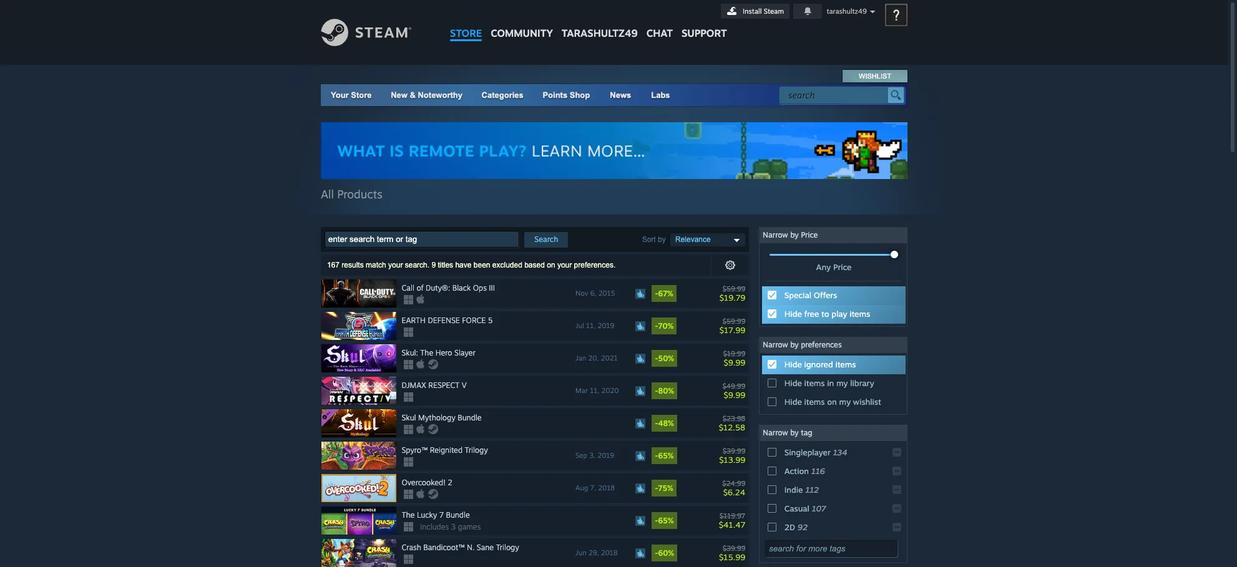 Task type: vqa. For each thing, say whether or not it's contained in the screenshot.


Task type: describe. For each thing, give the bounding box(es) containing it.
relevance
[[675, 235, 711, 244]]

-48%
[[655, 419, 674, 428]]

hide for hide ignored items
[[784, 360, 802, 370]]

new & noteworthy link
[[391, 91, 463, 100]]

$49.99
[[723, 382, 745, 391]]

store
[[351, 91, 372, 100]]

duty®:
[[426, 283, 450, 293]]

11, for $17.99
[[586, 322, 596, 330]]

- for $23.98 $12.58
[[655, 419, 658, 428]]

-65% for $41.47
[[655, 516, 674, 526]]

points
[[543, 91, 568, 100]]

news
[[610, 91, 631, 100]]

6,
[[590, 289, 596, 298]]

- for $119.97 $41.47
[[655, 516, 658, 526]]

earth defense force 5
[[402, 316, 493, 325]]

$49.99 $9.99
[[723, 382, 745, 400]]

preferences.
[[574, 261, 616, 270]]

$39.99 $13.99
[[719, 447, 745, 465]]

results
[[342, 261, 364, 270]]

news link
[[600, 84, 641, 106]]

mythology
[[418, 413, 455, 423]]

2015
[[598, 289, 615, 298]]

singleplayer 134
[[784, 448, 847, 458]]

$39.99 $15.99
[[719, 544, 745, 562]]

labs
[[651, 91, 670, 100]]

$6.24
[[723, 487, 745, 497]]

hide for hide items on my wishlist
[[784, 397, 802, 407]]

special
[[784, 290, 811, 300]]

my for on
[[839, 397, 851, 407]]

based
[[524, 261, 545, 270]]

2020
[[601, 386, 619, 395]]

$13.99
[[719, 455, 745, 465]]

$17.99
[[720, 325, 745, 335]]

excluded
[[492, 261, 522, 270]]

free
[[804, 309, 819, 319]]

nov
[[576, 289, 588, 298]]

-65% for $13.99
[[655, 451, 674, 461]]

hide items in my library
[[784, 378, 874, 388]]

includes
[[420, 523, 449, 532]]

1 horizontal spatial trilogy
[[496, 543, 519, 552]]

20,
[[588, 354, 599, 363]]

107
[[812, 504, 826, 514]]

167
[[327, 261, 340, 270]]

by for sort by
[[658, 235, 666, 244]]

$19.99 $9.99
[[723, 349, 745, 367]]

- for $59.99 $17.99
[[655, 322, 658, 331]]

jun 29, 2018
[[576, 549, 618, 557]]

hide free to play items
[[784, 309, 870, 319]]

1 horizontal spatial tarashultz49
[[827, 7, 867, 16]]

your store
[[331, 91, 372, 100]]

crash
[[402, 543, 421, 552]]

by for narrow by preferences
[[790, 340, 799, 350]]

reignited
[[430, 446, 463, 455]]

by for narrow by price
[[790, 230, 799, 240]]

116
[[811, 466, 825, 476]]

store
[[450, 27, 482, 39]]

community link
[[486, 0, 557, 45]]

0 vertical spatial bundle
[[458, 413, 482, 423]]

black
[[452, 283, 471, 293]]

ops
[[473, 283, 487, 293]]

&
[[410, 91, 416, 100]]

80%
[[658, 386, 674, 396]]

match
[[366, 261, 386, 270]]

75%
[[658, 484, 673, 493]]

new
[[391, 91, 408, 100]]

- for $39.99 $15.99
[[655, 549, 658, 558]]

your store link
[[331, 91, 372, 100]]

hide for hide free to play items
[[784, 309, 802, 319]]

overcooked!
[[402, 478, 445, 488]]

games
[[458, 523, 481, 532]]

my for in
[[836, 378, 848, 388]]

- for $19.99 $9.99
[[655, 354, 658, 363]]

hero
[[436, 348, 452, 358]]

your
[[331, 91, 349, 100]]

titles
[[438, 261, 453, 270]]

hide ignored items
[[784, 360, 856, 370]]

-67%
[[655, 289, 673, 298]]

wishlist
[[853, 397, 881, 407]]

narrow by price
[[763, 230, 818, 240]]

the lucky 7 bundle
[[402, 511, 470, 520]]

$12.58
[[719, 422, 745, 432]]

points shop link
[[533, 84, 600, 106]]

48%
[[658, 419, 674, 428]]

$119.97
[[720, 512, 745, 520]]

labs link
[[641, 84, 680, 106]]

any price
[[816, 262, 852, 272]]

aug
[[576, 484, 588, 493]]

$39.99 for $15.99
[[723, 544, 745, 553]]

sep 3, 2019
[[576, 451, 614, 460]]

casual
[[784, 504, 809, 514]]

install steam
[[743, 7, 784, 16]]

hide items on my wishlist
[[784, 397, 881, 407]]

search text field
[[788, 87, 885, 104]]

-50%
[[655, 354, 674, 363]]

all
[[321, 187, 334, 201]]

167 results match your search. 9 titles have been excluded based on your preferences.
[[327, 261, 616, 270]]

$119.97 $41.47
[[719, 512, 745, 530]]

nov 6, 2015
[[576, 289, 615, 298]]

- for $49.99 $9.99
[[655, 386, 658, 396]]

slayer
[[454, 348, 475, 358]]

call
[[402, 283, 414, 293]]

0 horizontal spatial the
[[402, 511, 415, 520]]

$59.99 for $19.79
[[723, 284, 745, 293]]

items right play
[[850, 309, 870, 319]]

jul
[[576, 322, 584, 330]]

$59.99 for $17.99
[[723, 317, 745, 326]]

2019 for $13.99
[[598, 451, 614, 460]]

65% for $13.99
[[658, 451, 674, 461]]

0 horizontal spatial price
[[801, 230, 818, 240]]



Task type: locate. For each thing, give the bounding box(es) containing it.
0 horizontal spatial trilogy
[[465, 446, 488, 455]]

0 vertical spatial the
[[420, 348, 433, 358]]

the left lucky
[[402, 511, 415, 520]]

play
[[832, 309, 847, 319]]

by right sort
[[658, 235, 666, 244]]

92
[[798, 523, 808, 532]]

- right jun 29, 2018
[[655, 549, 658, 558]]

overcooked! 2
[[402, 478, 452, 488]]

my
[[836, 378, 848, 388], [839, 397, 851, 407]]

skul: the hero slayer
[[402, 348, 475, 358]]

0 vertical spatial $9.99
[[724, 357, 745, 367]]

by up special at the right of page
[[790, 230, 799, 240]]

None text field
[[325, 231, 519, 248], [765, 541, 898, 557], [325, 231, 519, 248], [765, 541, 898, 557]]

$59.99 inside $59.99 $19.79
[[723, 284, 745, 293]]

wishlist link
[[843, 70, 907, 82]]

$39.99 for $13.99
[[723, 447, 745, 455]]

65% down "48%"
[[658, 451, 674, 461]]

n.
[[467, 543, 475, 552]]

- for $39.99 $13.99
[[655, 451, 658, 461]]

$15.99
[[719, 552, 745, 562]]

7,
[[590, 484, 596, 493]]

-75%
[[655, 484, 673, 493]]

2019 right jul
[[598, 322, 614, 330]]

trilogy right reignited
[[465, 446, 488, 455]]

1 narrow from the top
[[763, 230, 788, 240]]

1 vertical spatial -65%
[[655, 516, 674, 526]]

respect
[[428, 381, 460, 390]]

my left wishlist in the right of the page
[[839, 397, 851, 407]]

action
[[784, 466, 809, 476]]

2018 for $15.99
[[601, 549, 618, 557]]

2d
[[784, 523, 795, 532]]

0 vertical spatial tarashultz49
[[827, 7, 867, 16]]

library
[[850, 378, 874, 388]]

bundle up 3
[[446, 511, 470, 520]]

0 vertical spatial price
[[801, 230, 818, 240]]

0 vertical spatial $59.99
[[723, 284, 745, 293]]

2 -65% from the top
[[655, 516, 674, 526]]

2019 for $17.99
[[598, 322, 614, 330]]

$39.99 inside $39.99 $13.99
[[723, 447, 745, 455]]

trilogy right sane
[[496, 543, 519, 552]]

1 vertical spatial $9.99
[[724, 390, 745, 400]]

-80%
[[655, 386, 674, 396]]

bandicoot™
[[423, 543, 465, 552]]

hide
[[784, 309, 802, 319], [784, 360, 802, 370], [784, 378, 802, 388], [784, 397, 802, 407]]

7 - from the top
[[655, 484, 658, 493]]

1 vertical spatial 2019
[[598, 451, 614, 460]]

bundle
[[458, 413, 482, 423], [446, 511, 470, 520]]

65%
[[658, 451, 674, 461], [658, 516, 674, 526]]

2d 92
[[784, 523, 808, 532]]

1 vertical spatial tarashultz49
[[562, 27, 638, 39]]

items left in
[[804, 378, 825, 388]]

by for narrow by tag
[[790, 428, 799, 438]]

0 vertical spatial 11,
[[586, 322, 596, 330]]

2 $39.99 from the top
[[723, 544, 745, 553]]

1 vertical spatial trilogy
[[496, 543, 519, 552]]

0 vertical spatial 2018
[[598, 484, 615, 493]]

v
[[462, 381, 467, 390]]

0 vertical spatial trilogy
[[465, 446, 488, 455]]

on right based
[[547, 261, 555, 270]]

wishlist
[[859, 72, 891, 80]]

1 hide from the top
[[784, 309, 802, 319]]

1 vertical spatial 2018
[[601, 549, 618, 557]]

to
[[822, 309, 829, 319]]

2 $59.99 from the top
[[723, 317, 745, 326]]

- down "-70%"
[[655, 354, 658, 363]]

- for $59.99 $19.79
[[655, 289, 658, 298]]

1 -65% from the top
[[655, 451, 674, 461]]

price
[[801, 230, 818, 240], [833, 262, 852, 272]]

2 narrow from the top
[[763, 340, 788, 350]]

by left the tag at the bottom of the page
[[790, 428, 799, 438]]

1 vertical spatial $39.99
[[723, 544, 745, 553]]

1 $59.99 from the top
[[723, 284, 745, 293]]

$19.79
[[720, 293, 745, 302]]

new & noteworthy
[[391, 91, 463, 100]]

- up "-70%"
[[655, 289, 658, 298]]

support link
[[677, 0, 731, 42]]

0 vertical spatial on
[[547, 261, 555, 270]]

1 vertical spatial my
[[839, 397, 851, 407]]

- right aug 7, 2018
[[655, 484, 658, 493]]

8 - from the top
[[655, 516, 658, 526]]

force
[[462, 316, 486, 325]]

1 vertical spatial the
[[402, 511, 415, 520]]

casual 107
[[784, 504, 826, 514]]

- for $24.99 $6.24
[[655, 484, 658, 493]]

special offers
[[784, 290, 837, 300]]

-70%
[[655, 322, 674, 331]]

11, for $9.99
[[590, 386, 599, 395]]

2 $9.99 from the top
[[724, 390, 745, 400]]

1 $9.99 from the top
[[724, 357, 745, 367]]

hide for hide items in my library
[[784, 378, 802, 388]]

-65% down -48%
[[655, 451, 674, 461]]

- up -75%
[[655, 451, 658, 461]]

$39.99 down $12.58
[[723, 447, 745, 455]]

crash bandicoot™ n. sane trilogy
[[402, 543, 519, 552]]

1 vertical spatial narrow
[[763, 340, 788, 350]]

2 2019 from the top
[[598, 451, 614, 460]]

2 hide from the top
[[784, 360, 802, 370]]

1 horizontal spatial price
[[833, 262, 852, 272]]

preferences
[[801, 340, 842, 350]]

price up any on the right of page
[[801, 230, 818, 240]]

3 narrow from the top
[[763, 428, 788, 438]]

0 vertical spatial $39.99
[[723, 447, 745, 455]]

$9.99 for -80%
[[724, 390, 745, 400]]

- up -48%
[[655, 386, 658, 396]]

hide left free
[[784, 309, 802, 319]]

2018 right 29, on the left
[[601, 549, 618, 557]]

mar 11, 2020
[[576, 386, 619, 395]]

tag
[[801, 428, 812, 438]]

- down -80%
[[655, 419, 658, 428]]

in
[[827, 378, 834, 388]]

noteworthy
[[418, 91, 463, 100]]

- down -75%
[[655, 516, 658, 526]]

2 65% from the top
[[658, 516, 674, 526]]

11, right jul
[[586, 322, 596, 330]]

sort
[[642, 235, 656, 244]]

$59.99 up "$59.99 $17.99"
[[723, 284, 745, 293]]

65% for $41.47
[[658, 516, 674, 526]]

indie 112
[[784, 485, 819, 495]]

6 - from the top
[[655, 451, 658, 461]]

hide down narrow by preferences on the bottom of the page
[[784, 360, 802, 370]]

70%
[[658, 322, 674, 331]]

$9.99 up $23.98
[[724, 390, 745, 400]]

sane
[[477, 543, 494, 552]]

0 vertical spatial 2019
[[598, 322, 614, 330]]

aug 7, 2018
[[576, 484, 615, 493]]

2018 for $6.24
[[598, 484, 615, 493]]

search
[[535, 235, 558, 244]]

items up 'hide items in my library'
[[835, 360, 856, 370]]

$24.99 $6.24
[[723, 479, 745, 497]]

9 - from the top
[[655, 549, 658, 558]]

11, right mar
[[590, 386, 599, 395]]

my right in
[[836, 378, 848, 388]]

jan
[[576, 354, 586, 363]]

0 vertical spatial 65%
[[658, 451, 674, 461]]

$9.99 up $49.99
[[724, 357, 745, 367]]

2019 right 3,
[[598, 451, 614, 460]]

includes 3 games
[[420, 523, 481, 532]]

community
[[491, 27, 553, 39]]

1 $39.99 from the top
[[723, 447, 745, 455]]

been
[[474, 261, 490, 270]]

categories
[[482, 91, 524, 100]]

tarashultz49 link
[[557, 0, 642, 45]]

your right match
[[388, 261, 403, 270]]

0 vertical spatial narrow
[[763, 230, 788, 240]]

$9.99 inside $19.99 $9.99
[[724, 357, 745, 367]]

mar
[[576, 386, 588, 395]]

$39.99 inside $39.99 $15.99
[[723, 544, 745, 553]]

jul 11, 2019
[[576, 322, 614, 330]]

defense
[[428, 316, 460, 325]]

0 vertical spatial -65%
[[655, 451, 674, 461]]

1 vertical spatial bundle
[[446, 511, 470, 520]]

9
[[432, 261, 436, 270]]

$9.99
[[724, 357, 745, 367], [724, 390, 745, 400]]

1 65% from the top
[[658, 451, 674, 461]]

1 horizontal spatial the
[[420, 348, 433, 358]]

2
[[448, 478, 452, 488]]

3 - from the top
[[655, 354, 658, 363]]

hide down hide ignored items in the right bottom of the page
[[784, 378, 802, 388]]

2021
[[601, 354, 618, 363]]

$59.99 inside "$59.99 $17.99"
[[723, 317, 745, 326]]

on down in
[[827, 397, 837, 407]]

$59.99 $17.99
[[720, 317, 745, 335]]

categories link
[[482, 91, 524, 100]]

narrow for hide
[[763, 340, 788, 350]]

relevance link
[[670, 234, 745, 247]]

0 horizontal spatial on
[[547, 261, 555, 270]]

1 vertical spatial 11,
[[590, 386, 599, 395]]

by left preferences
[[790, 340, 799, 350]]

2 your from the left
[[557, 261, 572, 270]]

sort by
[[642, 235, 666, 244]]

65% up 60%
[[658, 516, 674, 526]]

- down -67%
[[655, 322, 658, 331]]

djmax
[[402, 381, 426, 390]]

$39.99 down $41.47
[[723, 544, 745, 553]]

1 vertical spatial price
[[833, 262, 852, 272]]

2 vertical spatial narrow
[[763, 428, 788, 438]]

items down 'hide items in my library'
[[804, 397, 825, 407]]

chat link
[[642, 0, 677, 42]]

your
[[388, 261, 403, 270], [557, 261, 572, 270]]

chat
[[647, 27, 673, 39]]

1 horizontal spatial on
[[827, 397, 837, 407]]

narrow for any
[[763, 230, 788, 240]]

1 vertical spatial $59.99
[[723, 317, 745, 326]]

0 vertical spatial my
[[836, 378, 848, 388]]

3 hide from the top
[[784, 378, 802, 388]]

4 - from the top
[[655, 386, 658, 396]]

0 horizontal spatial tarashultz49
[[562, 27, 638, 39]]

2018 right 7,
[[598, 484, 615, 493]]

1 your from the left
[[388, 261, 403, 270]]

price right any on the right of page
[[833, 262, 852, 272]]

1 2019 from the top
[[598, 322, 614, 330]]

29,
[[589, 549, 599, 557]]

-65% up -60% on the bottom of the page
[[655, 516, 674, 526]]

1 horizontal spatial your
[[557, 261, 572, 270]]

store link
[[446, 0, 486, 45]]

5 - from the top
[[655, 419, 658, 428]]

tarashultz49
[[827, 7, 867, 16], [562, 27, 638, 39]]

$24.99
[[723, 479, 745, 488]]

2 - from the top
[[655, 322, 658, 331]]

0 horizontal spatial your
[[388, 261, 403, 270]]

$23.98
[[723, 414, 745, 423]]

the right skul:
[[420, 348, 433, 358]]

the
[[420, 348, 433, 358], [402, 511, 415, 520]]

any
[[816, 262, 831, 272]]

7
[[439, 511, 444, 520]]

1 vertical spatial 65%
[[658, 516, 674, 526]]

1 - from the top
[[655, 289, 658, 298]]

$9.99 for -50%
[[724, 357, 745, 367]]

your right based
[[557, 261, 572, 270]]

hide up narrow by tag
[[784, 397, 802, 407]]

bundle right the mythology
[[458, 413, 482, 423]]

$39.99
[[723, 447, 745, 455], [723, 544, 745, 553]]

$59.99 down $19.79
[[723, 317, 745, 326]]

1 vertical spatial on
[[827, 397, 837, 407]]

4 hide from the top
[[784, 397, 802, 407]]

$9.99 inside $49.99 $9.99
[[724, 390, 745, 400]]



